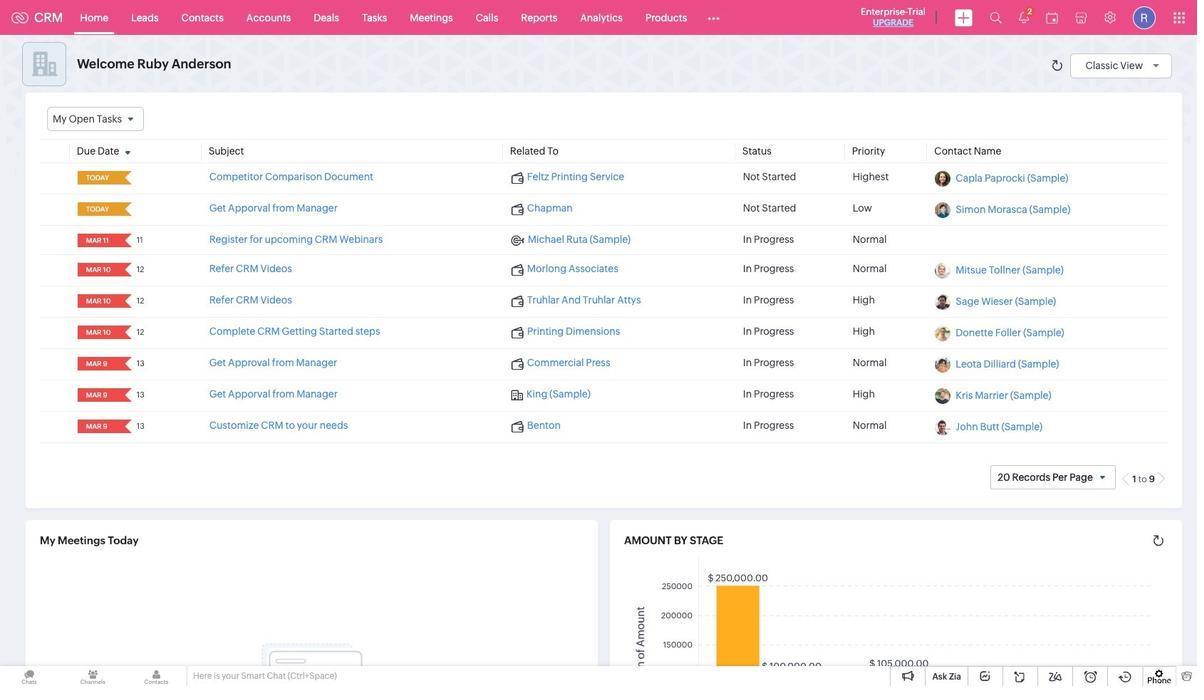 Task type: vqa. For each thing, say whether or not it's contained in the screenshot.
text field
no



Task type: locate. For each thing, give the bounding box(es) containing it.
create menu element
[[946, 0, 981, 35]]

create menu image
[[955, 9, 973, 26]]

signals element
[[1010, 0, 1038, 35]]

chats image
[[0, 666, 59, 686]]

profile image
[[1133, 6, 1156, 29]]

channels image
[[64, 666, 122, 686]]

profile element
[[1125, 0, 1164, 35]]

late by  days image
[[119, 173, 137, 182]]

calendar image
[[1046, 12, 1058, 23]]

None field
[[47, 107, 144, 131], [82, 171, 115, 185], [82, 203, 115, 216], [82, 234, 115, 247], [82, 263, 115, 277], [82, 294, 115, 308], [82, 326, 115, 339], [82, 357, 115, 371], [82, 389, 115, 402], [82, 420, 115, 433], [47, 107, 144, 131], [82, 171, 115, 185], [82, 203, 115, 216], [82, 234, 115, 247], [82, 263, 115, 277], [82, 294, 115, 308], [82, 326, 115, 339], [82, 357, 115, 371], [82, 389, 115, 402], [82, 420, 115, 433]]

contacts image
[[127, 666, 186, 686]]

late by  days image
[[119, 205, 137, 213]]

search element
[[981, 0, 1010, 35]]



Task type: describe. For each thing, give the bounding box(es) containing it.
logo image
[[11, 12, 29, 23]]

search image
[[990, 11, 1002, 24]]

Other Modules field
[[699, 6, 729, 29]]



